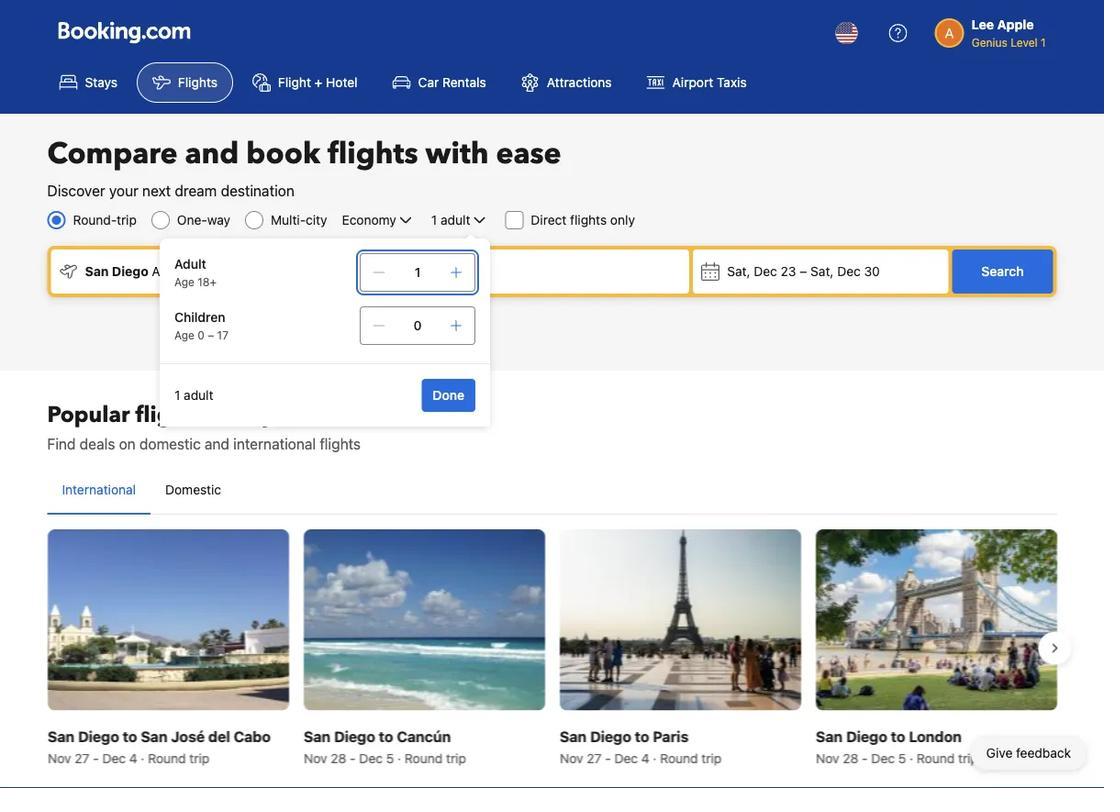 Task type: locate. For each thing, give the bounding box(es) containing it.
2 nov from the left
[[303, 751, 327, 766]]

3 round from the left
[[660, 751, 698, 766]]

trip inside san diego to san josé del cabo nov 27 - dec 4 · round trip
[[189, 751, 209, 766]]

0 horizontal spatial 5
[[386, 751, 394, 766]]

and up dream
[[185, 134, 239, 174]]

1 horizontal spatial adult
[[441, 213, 470, 228]]

0 vertical spatial and
[[185, 134, 239, 174]]

give feedback button
[[972, 737, 1086, 770]]

4 round from the left
[[916, 751, 954, 766]]

0
[[414, 318, 422, 333], [198, 329, 205, 341]]

trip inside san diego to london nov 28 - dec 5 · round trip
[[958, 751, 978, 766]]

1 4 from the left
[[129, 751, 137, 766]]

nov for san diego to cancún
[[303, 751, 327, 766]]

flights up economy
[[328, 134, 418, 174]]

san inside san diego to paris nov 27 - dec 4 · round trip
[[559, 728, 586, 745]]

diego for san diego to san josé del cabo
[[78, 728, 119, 745]]

sat, dec 23 – sat, dec 30 button
[[693, 250, 949, 294]]

international
[[62, 482, 136, 498]]

3 nov from the left
[[559, 751, 583, 766]]

nov inside san diego to london nov 28 - dec 5 · round trip
[[816, 751, 839, 766]]

- inside san diego to san josé del cabo nov 27 - dec 4 · round trip
[[92, 751, 98, 766]]

to left paris
[[634, 728, 649, 745]]

1 horizontal spatial 5
[[898, 751, 906, 766]]

– inside children age 0 – 17
[[208, 329, 214, 341]]

– for sat,
[[800, 264, 807, 279]]

0 horizontal spatial 0
[[198, 329, 205, 341]]

1 horizontal spatial 27
[[586, 751, 601, 766]]

domestic
[[139, 436, 201, 453]]

sat, right the 23
[[811, 264, 834, 279]]

to for san
[[122, 728, 137, 745]]

5
[[386, 751, 394, 766], [898, 751, 906, 766]]

to inside san diego to london nov 28 - dec 5 · round trip
[[891, 728, 905, 745]]

paris
[[653, 728, 688, 745]]

age inside the 'adult age 18+'
[[174, 275, 195, 288]]

diego for san diego to cancún
[[334, 728, 375, 745]]

- inside san diego to cancún nov 28 - dec 5 · round trip
[[349, 751, 355, 766]]

to
[[122, 728, 137, 745], [378, 728, 393, 745], [634, 728, 649, 745], [891, 728, 905, 745]]

- for san diego to cancún
[[349, 751, 355, 766]]

1 nov from the left
[[47, 751, 71, 766]]

1 5 from the left
[[386, 751, 394, 766]]

4 inside san diego to san josé del cabo nov 27 - dec 4 · round trip
[[129, 751, 137, 766]]

nov inside san diego to paris nov 27 - dec 4 · round trip
[[559, 751, 583, 766]]

diego left london
[[846, 728, 887, 745]]

and down near
[[205, 436, 229, 453]]

1 horizontal spatial 4
[[641, 751, 649, 766]]

to left cancún at the left bottom of the page
[[378, 728, 393, 745]]

to inside san diego to paris nov 27 - dec 4 · round trip
[[634, 728, 649, 745]]

0 horizontal spatial sat,
[[727, 264, 750, 279]]

age down adult
[[174, 275, 195, 288]]

diego inside san diego to san josé del cabo nov 27 - dec 4 · round trip
[[78, 728, 119, 745]]

0 horizontal spatial 1 adult
[[174, 388, 213, 403]]

3 · from the left
[[653, 751, 656, 766]]

diego for san diego to paris
[[590, 728, 631, 745]]

18+
[[198, 275, 217, 288]]

diego left josé
[[78, 728, 119, 745]]

· inside san diego to san josé del cabo nov 27 - dec 4 · round trip
[[140, 751, 144, 766]]

to inside san diego to cancún nov 28 - dec 5 · round trip
[[378, 728, 393, 745]]

1 adult button
[[429, 209, 491, 231]]

near
[[209, 400, 257, 430]]

2 round from the left
[[404, 751, 442, 766]]

adult up the domestic
[[184, 388, 213, 403]]

san diego to london image
[[816, 530, 1057, 711]]

flights
[[328, 134, 418, 174], [570, 213, 607, 228], [135, 400, 203, 430], [320, 436, 361, 453]]

diego for san diego to london
[[846, 728, 887, 745]]

dec inside san diego to san josé del cabo nov 27 - dec 4 · round trip
[[102, 751, 125, 766]]

0 horizontal spatial 28
[[330, 751, 346, 766]]

dream
[[175, 182, 217, 200]]

- inside san diego to paris nov 27 - dec 4 · round trip
[[605, 751, 611, 766]]

san diego to paris image
[[559, 530, 801, 711]]

region containing san diego to san josé del cabo
[[33, 522, 1072, 775]]

-
[[92, 751, 98, 766], [349, 751, 355, 766], [605, 751, 611, 766], [862, 751, 868, 766]]

dec inside san diego to london nov 28 - dec 5 · round trip
[[871, 751, 895, 766]]

5 for cancún
[[386, 751, 394, 766]]

diego down the round-trip at the top left of the page
[[112, 264, 148, 279]]

27 inside san diego to paris nov 27 - dec 4 · round trip
[[586, 751, 601, 766]]

diego inside san diego to paris nov 27 - dec 4 · round trip
[[590, 728, 631, 745]]

· inside san diego to paris nov 27 - dec 4 · round trip
[[653, 751, 656, 766]]

city
[[306, 213, 327, 228]]

diego left paris
[[590, 728, 631, 745]]

to for cancún
[[378, 728, 393, 745]]

age inside children age 0 – 17
[[174, 329, 195, 341]]

diego left cancún at the left bottom of the page
[[334, 728, 375, 745]]

round inside san diego to cancún nov 28 - dec 5 · round trip
[[404, 751, 442, 766]]

region
[[33, 522, 1072, 775]]

round down london
[[916, 751, 954, 766]]

sat, left the 23
[[727, 264, 750, 279]]

4 to from the left
[[891, 728, 905, 745]]

- inside san diego to london nov 28 - dec 5 · round trip
[[862, 751, 868, 766]]

0 vertical spatial 1 adult
[[431, 213, 470, 228]]

search button
[[952, 250, 1053, 294]]

·
[[140, 751, 144, 766], [397, 751, 401, 766], [653, 751, 656, 766], [909, 751, 913, 766]]

– inside popup button
[[800, 264, 807, 279]]

tab list containing international
[[47, 466, 1057, 516]]

international button
[[47, 466, 151, 514]]

2 sat, from the left
[[811, 264, 834, 279]]

one-way
[[177, 213, 230, 228]]

1 28 from the left
[[330, 751, 346, 766]]

4 nov from the left
[[816, 751, 839, 766]]

san inside popup button
[[85, 264, 109, 279]]

diego
[[112, 264, 148, 279], [78, 728, 119, 745], [334, 728, 375, 745], [590, 728, 631, 745], [846, 728, 887, 745]]

lee
[[972, 17, 994, 32]]

to for london
[[891, 728, 905, 745]]

1
[[1041, 36, 1046, 49], [431, 213, 437, 228], [415, 265, 421, 280], [174, 388, 180, 403]]

san inside san diego to cancún nov 28 - dec 5 · round trip
[[303, 728, 330, 745]]

dec
[[754, 264, 777, 279], [837, 264, 861, 279], [102, 751, 125, 766], [359, 751, 382, 766], [614, 751, 638, 766], [871, 751, 895, 766]]

· for san diego to paris
[[653, 751, 656, 766]]

28 inside san diego to cancún nov 28 - dec 5 · round trip
[[330, 751, 346, 766]]

2 27 from the left
[[586, 751, 601, 766]]

3 to from the left
[[634, 728, 649, 745]]

round down cancún at the left bottom of the page
[[404, 751, 442, 766]]

1 horizontal spatial 1 adult
[[431, 213, 470, 228]]

booking.com logo image
[[58, 22, 190, 44], [58, 22, 190, 44]]

1 horizontal spatial sat,
[[811, 264, 834, 279]]

airport
[[672, 75, 714, 90]]

1 · from the left
[[140, 751, 144, 766]]

round-
[[73, 213, 117, 228]]

0 horizontal spatial adult
[[184, 388, 213, 403]]

4 - from the left
[[862, 751, 868, 766]]

round down paris
[[660, 751, 698, 766]]

dec inside san diego to cancún nov 28 - dec 5 · round trip
[[359, 751, 382, 766]]

4
[[129, 751, 137, 766], [641, 751, 649, 766]]

1 adult down with
[[431, 213, 470, 228]]

round for san diego to cancún
[[404, 751, 442, 766]]

del
[[208, 728, 230, 745]]

1 adult up the domestic
[[174, 388, 213, 403]]

san inside san diego to london nov 28 - dec 5 · round trip
[[816, 728, 842, 745]]

san for san diego to paris
[[559, 728, 586, 745]]

- for san diego to london
[[862, 751, 868, 766]]

· inside san diego to cancún nov 28 - dec 5 · round trip
[[397, 751, 401, 766]]

–
[[800, 264, 807, 279], [208, 329, 214, 341]]

2 to from the left
[[378, 728, 393, 745]]

2 5 from the left
[[898, 751, 906, 766]]

28 inside san diego to london nov 28 - dec 5 · round trip
[[842, 751, 858, 766]]

sat,
[[727, 264, 750, 279], [811, 264, 834, 279]]

and inside compare and book flights with ease discover your next dream destination
[[185, 134, 239, 174]]

· for san diego to london
[[909, 751, 913, 766]]

0 horizontal spatial 27
[[74, 751, 89, 766]]

round inside san diego to london nov 28 - dec 5 · round trip
[[916, 751, 954, 766]]

domestic
[[165, 482, 221, 498]]

5 inside san diego to cancún nov 28 - dec 5 · round trip
[[386, 751, 394, 766]]

1 horizontal spatial –
[[800, 264, 807, 279]]

2 4 from the left
[[641, 751, 649, 766]]

1 round from the left
[[148, 751, 186, 766]]

and
[[185, 134, 239, 174], [205, 436, 229, 453]]

give feedback
[[986, 746, 1071, 761]]

children age 0 – 17
[[174, 310, 229, 341]]

23
[[781, 264, 796, 279]]

diego inside san diego to cancún nov 28 - dec 5 · round trip
[[334, 728, 375, 745]]

to for paris
[[634, 728, 649, 745]]

0 down children
[[198, 329, 205, 341]]

1 to from the left
[[122, 728, 137, 745]]

5 inside san diego to london nov 28 - dec 5 · round trip
[[898, 751, 906, 766]]

trip for san diego to london
[[958, 751, 978, 766]]

nov
[[47, 751, 71, 766], [303, 751, 327, 766], [559, 751, 583, 766], [816, 751, 839, 766]]

tab list
[[47, 466, 1057, 516]]

level
[[1011, 36, 1038, 49]]

– left '17'
[[208, 329, 214, 341]]

adult down with
[[441, 213, 470, 228]]

1 - from the left
[[92, 751, 98, 766]]

round inside san diego to paris nov 27 - dec 4 · round trip
[[660, 751, 698, 766]]

round for san diego to paris
[[660, 751, 698, 766]]

0 vertical spatial age
[[174, 275, 195, 288]]

4 · from the left
[[909, 751, 913, 766]]

trip for san diego to paris
[[701, 751, 721, 766]]

direct flights only
[[531, 213, 635, 228]]

round
[[148, 751, 186, 766], [404, 751, 442, 766], [660, 751, 698, 766], [916, 751, 954, 766]]

– right the 23
[[800, 264, 807, 279]]

san
[[85, 264, 109, 279], [47, 728, 74, 745], [140, 728, 167, 745], [303, 728, 330, 745], [559, 728, 586, 745], [816, 728, 842, 745]]

2 · from the left
[[397, 751, 401, 766]]

san for san diego to cancún
[[303, 728, 330, 745]]

0 horizontal spatial –
[[208, 329, 214, 341]]

1 27 from the left
[[74, 751, 89, 766]]

san diego to cancún nov 28 - dec 5 · round trip
[[303, 728, 466, 766]]

search
[[982, 264, 1024, 279]]

1 vertical spatial –
[[208, 329, 214, 341]]

5 for london
[[898, 751, 906, 766]]

and inside popular flights near you find deals on domestic and international flights
[[205, 436, 229, 453]]

28
[[330, 751, 346, 766], [842, 751, 858, 766]]

diego inside san diego to london nov 28 - dec 5 · round trip
[[846, 728, 887, 745]]

17
[[217, 329, 229, 341]]

· inside san diego to london nov 28 - dec 5 · round trip
[[909, 751, 913, 766]]

age down children
[[174, 329, 195, 341]]

trip
[[117, 213, 137, 228], [189, 751, 209, 766], [446, 751, 466, 766], [701, 751, 721, 766], [958, 751, 978, 766]]

trip inside san diego to cancún nov 28 - dec 5 · round trip
[[446, 751, 466, 766]]

0 horizontal spatial 4
[[129, 751, 137, 766]]

1 age from the top
[[174, 275, 195, 288]]

1 vertical spatial and
[[205, 436, 229, 453]]

round down josé
[[148, 751, 186, 766]]

0 up done button
[[414, 318, 422, 333]]

multi-
[[271, 213, 306, 228]]

1 adult
[[431, 213, 470, 228], [174, 388, 213, 403]]

direct
[[531, 213, 567, 228]]

next
[[142, 182, 171, 200]]

0 vertical spatial adult
[[441, 213, 470, 228]]

flight
[[278, 75, 311, 90]]

27
[[74, 751, 89, 766], [586, 751, 601, 766]]

to inside san diego to san josé del cabo nov 27 - dec 4 · round trip
[[122, 728, 137, 745]]

age
[[174, 275, 195, 288], [174, 329, 195, 341]]

2 28 from the left
[[842, 751, 858, 766]]

to left london
[[891, 728, 905, 745]]

2 age from the top
[[174, 329, 195, 341]]

0 vertical spatial –
[[800, 264, 807, 279]]

age for children
[[174, 329, 195, 341]]

3 - from the left
[[605, 751, 611, 766]]

2 - from the left
[[349, 751, 355, 766]]

trip inside san diego to paris nov 27 - dec 4 · round trip
[[701, 751, 721, 766]]

1 horizontal spatial 28
[[842, 751, 858, 766]]

nov inside san diego to cancún nov 28 - dec 5 · round trip
[[303, 751, 327, 766]]

car rentals link
[[377, 62, 502, 103]]

1 vertical spatial age
[[174, 329, 195, 341]]

attractions
[[547, 75, 612, 90]]

adult
[[441, 213, 470, 228], [184, 388, 213, 403]]

london
[[909, 728, 961, 745]]

to left josé
[[122, 728, 137, 745]]



Task type: describe. For each thing, give the bounding box(es) containing it.
flights up the domestic
[[135, 400, 203, 430]]

- for san diego to paris
[[605, 751, 611, 766]]

· for san diego to cancún
[[397, 751, 401, 766]]

cancún
[[396, 728, 451, 745]]

nov for san diego to london
[[816, 751, 839, 766]]

hotel
[[326, 75, 358, 90]]

1 vertical spatial adult
[[184, 388, 213, 403]]

taxis
[[717, 75, 747, 90]]

give
[[986, 746, 1013, 761]]

attractions link
[[506, 62, 628, 103]]

flights link
[[137, 62, 233, 103]]

flight + hotel link
[[237, 62, 373, 103]]

1 sat, from the left
[[727, 264, 750, 279]]

on
[[119, 436, 136, 453]]

san diego to london nov 28 - dec 5 · round trip
[[816, 728, 978, 766]]

+
[[315, 75, 323, 90]]

san for san diego to london
[[816, 728, 842, 745]]

adult age 18+
[[174, 257, 217, 288]]

flights
[[178, 75, 217, 90]]

1 adult inside dropdown button
[[431, 213, 470, 228]]

adult
[[174, 257, 206, 272]]

1 horizontal spatial 0
[[414, 318, 422, 333]]

1 inside dropdown button
[[431, 213, 437, 228]]

diego inside popup button
[[112, 264, 148, 279]]

josé
[[171, 728, 204, 745]]

san diego
[[85, 264, 148, 279]]

san diego to san josé del cabo image
[[47, 530, 289, 711]]

san for san diego to san josé del cabo
[[47, 728, 74, 745]]

28 for san diego to london
[[842, 751, 858, 766]]

cabo
[[233, 728, 270, 745]]

lee apple genius level 1
[[972, 17, 1046, 49]]

airport taxis link
[[631, 62, 762, 103]]

children
[[174, 310, 225, 325]]

genius
[[972, 36, 1008, 49]]

compare
[[47, 134, 178, 174]]

ease
[[496, 134, 561, 174]]

multi-city
[[271, 213, 327, 228]]

compare and book flights with ease discover your next dream destination
[[47, 134, 561, 200]]

with
[[425, 134, 489, 174]]

stays
[[85, 75, 117, 90]]

book
[[246, 134, 320, 174]]

san diego button
[[51, 250, 352, 294]]

flights left only
[[570, 213, 607, 228]]

you
[[262, 400, 302, 430]]

airport taxis
[[672, 75, 747, 90]]

1 vertical spatial 1 adult
[[174, 388, 213, 403]]

one-
[[177, 213, 207, 228]]

nov for san diego to paris
[[559, 751, 583, 766]]

28 for san diego to cancún
[[330, 751, 346, 766]]

domestic button
[[151, 466, 236, 514]]

age for adult
[[174, 275, 195, 288]]

– for 17
[[208, 329, 214, 341]]

san diego to san josé del cabo nov 27 - dec 4 · round trip
[[47, 728, 270, 766]]

0 inside children age 0 – 17
[[198, 329, 205, 341]]

done button
[[422, 379, 475, 412]]

trip for san diego to cancún
[[446, 751, 466, 766]]

stays link
[[44, 62, 133, 103]]

flight + hotel
[[278, 75, 358, 90]]

dec inside san diego to paris nov 27 - dec 4 · round trip
[[614, 751, 638, 766]]

adult inside dropdown button
[[441, 213, 470, 228]]

27 inside san diego to san josé del cabo nov 27 - dec 4 · round trip
[[74, 751, 89, 766]]

popular
[[47, 400, 130, 430]]

discover
[[47, 182, 105, 200]]

your
[[109, 182, 138, 200]]

round inside san diego to san josé del cabo nov 27 - dec 4 · round trip
[[148, 751, 186, 766]]

only
[[610, 213, 635, 228]]

car
[[418, 75, 439, 90]]

economy
[[342, 213, 396, 228]]

1 inside lee apple genius level 1
[[1041, 36, 1046, 49]]

flights inside compare and book flights with ease discover your next dream destination
[[328, 134, 418, 174]]

find
[[47, 436, 76, 453]]

round-trip
[[73, 213, 137, 228]]

deals
[[80, 436, 115, 453]]

4 inside san diego to paris nov 27 - dec 4 · round trip
[[641, 751, 649, 766]]

flights right international
[[320, 436, 361, 453]]

destination
[[221, 182, 295, 200]]

popular flights near you find deals on domestic and international flights
[[47, 400, 361, 453]]

30
[[864, 264, 880, 279]]

san diego to paris nov 27 - dec 4 · round trip
[[559, 728, 721, 766]]

way
[[207, 213, 230, 228]]

nov inside san diego to san josé del cabo nov 27 - dec 4 · round trip
[[47, 751, 71, 766]]

sat, dec 23 – sat, dec 30
[[727, 264, 880, 279]]

feedback
[[1016, 746, 1071, 761]]

apple
[[997, 17, 1034, 32]]

international
[[233, 436, 316, 453]]

round for san diego to london
[[916, 751, 954, 766]]

car rentals
[[418, 75, 486, 90]]

san diego to cancún image
[[303, 530, 545, 711]]

done
[[433, 388, 464, 403]]

rentals
[[442, 75, 486, 90]]



Task type: vqa. For each thing, say whether or not it's contained in the screenshot.
1st Nov from right
yes



